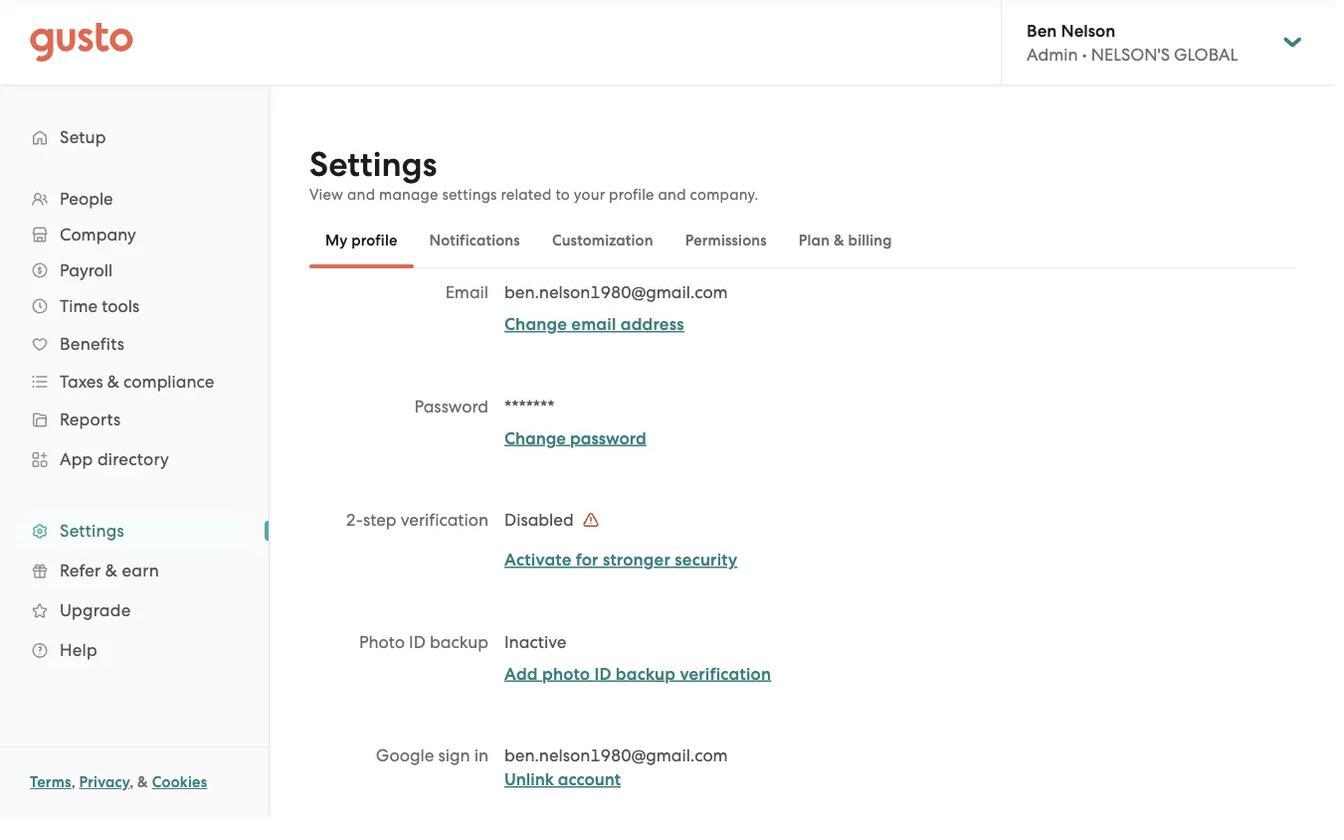 Task type: vqa. For each thing, say whether or not it's contained in the screenshot.
the topmost "BEN.NELSON1980@GMAIL.COM"
yes



Task type: describe. For each thing, give the bounding box(es) containing it.
cookies button
[[152, 771, 207, 795]]

cookies
[[152, 774, 207, 792]]

*******
[[504, 396, 555, 416]]

change password button
[[504, 427, 646, 451]]

change for change email address
[[504, 314, 567, 335]]

settings view and manage settings related to your profile and company.
[[309, 145, 758, 203]]

time
[[60, 296, 98, 316]]

address
[[621, 314, 684, 335]]

in
[[474, 746, 489, 766]]

refer & earn link
[[20, 553, 249, 589]]

settings for settings view and manage settings related to your profile and company.
[[309, 145, 437, 185]]

customization button
[[536, 217, 669, 265]]

to
[[556, 186, 570, 203]]

photo
[[359, 632, 405, 652]]

setup link
[[20, 119, 249, 155]]

manage
[[379, 186, 438, 203]]

photo id backup
[[359, 632, 489, 652]]

app directory link
[[20, 442, 249, 478]]

stronger
[[603, 550, 671, 571]]

& for earn
[[105, 561, 117, 581]]

•
[[1082, 45, 1087, 64]]

app
[[60, 450, 93, 470]]

2-step verification
[[346, 510, 489, 530]]

terms link
[[30, 774, 71, 792]]

help link
[[20, 633, 249, 669]]

time tools
[[60, 296, 139, 316]]

password
[[414, 396, 489, 416]]

activate for stronger security link
[[504, 550, 737, 571]]

refer & earn
[[60, 561, 159, 581]]

my profile
[[325, 232, 398, 250]]

1 and from the left
[[347, 186, 375, 203]]

unlink
[[504, 770, 554, 790]]

people
[[60, 189, 113, 209]]

change password
[[504, 428, 646, 449]]

payroll button
[[20, 253, 249, 289]]

terms
[[30, 774, 71, 792]]

activate
[[504, 550, 572, 571]]

2-
[[346, 510, 363, 530]]

security
[[675, 550, 737, 571]]

global
[[1174, 45, 1238, 64]]

time tools button
[[20, 289, 249, 324]]

account
[[558, 770, 621, 790]]

verification inside button
[[680, 664, 771, 684]]

module__icon___go7vc image
[[583, 512, 599, 528]]

my
[[325, 232, 348, 250]]

1 , from the left
[[71, 774, 75, 792]]

admin
[[1027, 45, 1078, 64]]

company
[[60, 225, 136, 245]]

compliance
[[123, 372, 214, 392]]

reports
[[60, 410, 121, 430]]

email
[[445, 283, 489, 302]]

email
[[571, 314, 616, 335]]

add photo id backup verification
[[504, 664, 771, 684]]

related
[[501, 186, 552, 203]]

disabled
[[504, 510, 578, 530]]

profile inside button
[[351, 232, 398, 250]]

view
[[309, 186, 343, 203]]

help
[[60, 641, 97, 661]]

& left cookies button on the bottom of the page
[[137, 774, 148, 792]]

payroll
[[60, 261, 113, 281]]

0 vertical spatial id
[[409, 632, 426, 652]]

plan & billing button
[[783, 217, 908, 265]]

privacy
[[79, 774, 130, 792]]

& for compliance
[[107, 372, 119, 392]]

list containing people
[[0, 181, 269, 671]]

& for billing
[[834, 232, 844, 250]]

0 horizontal spatial verification
[[401, 510, 489, 530]]

reports link
[[20, 402, 249, 438]]

0 horizontal spatial backup
[[430, 632, 489, 652]]

benefits
[[60, 334, 124, 354]]



Task type: locate. For each thing, give the bounding box(es) containing it.
1 horizontal spatial ,
[[130, 774, 134, 792]]

unlink account button
[[504, 769, 621, 792]]

ben.nelson1980@gmail.com up change email address
[[504, 283, 728, 302]]

activate for stronger security
[[504, 550, 737, 571]]

0 vertical spatial settings
[[309, 145, 437, 185]]

add photo id backup verification button
[[504, 663, 771, 686]]

settings link
[[20, 513, 249, 549]]

setup
[[60, 127, 106, 147]]

1 vertical spatial change
[[504, 428, 566, 449]]

change email address
[[504, 314, 684, 335]]

profile right the your
[[609, 186, 654, 203]]

change left email
[[504, 314, 567, 335]]

change inside change password button
[[504, 428, 566, 449]]

settings tabs tab list
[[309, 213, 1295, 269]]

ben
[[1027, 20, 1057, 41]]

gusto navigation element
[[0, 86, 269, 702]]

plan & billing
[[799, 232, 892, 250]]

0 vertical spatial ben.nelson1980@gmail.com
[[504, 283, 728, 302]]

settings inside "settings view and manage settings related to your profile and company."
[[309, 145, 437, 185]]

company.
[[690, 186, 758, 203]]

settings up manage
[[309, 145, 437, 185]]

2 , from the left
[[130, 774, 134, 792]]

earn
[[122, 561, 159, 581]]

notifications button
[[413, 217, 536, 265]]

taxes
[[60, 372, 103, 392]]

2 ben.nelson1980@gmail.com from the top
[[504, 746, 728, 766]]

0 vertical spatial profile
[[609, 186, 654, 203]]

terms , privacy , & cookies
[[30, 774, 207, 792]]

backup left inactive
[[430, 632, 489, 652]]

id inside button
[[594, 664, 611, 684]]

upgrade link
[[20, 593, 249, 629]]

nelson's
[[1091, 45, 1170, 64]]

1 ben.nelson1980@gmail.com from the top
[[504, 283, 728, 302]]

settings up refer
[[60, 521, 124, 541]]

home image
[[30, 22, 133, 62]]

customization
[[552, 232, 653, 250]]

1 horizontal spatial id
[[594, 664, 611, 684]]

change email address button
[[504, 313, 684, 337]]

2 and from the left
[[658, 186, 686, 203]]

settings
[[442, 186, 497, 203]]

google sign in
[[376, 746, 489, 766]]

add
[[504, 664, 538, 684]]

change inside change email address button
[[504, 314, 567, 335]]

upgrade
[[60, 601, 131, 621]]

my profile button
[[309, 217, 413, 265]]

permissions
[[685, 232, 767, 250]]

google
[[376, 746, 434, 766]]

, left privacy
[[71, 774, 75, 792]]

profile inside "settings view and manage settings related to your profile and company."
[[609, 186, 654, 203]]

0 vertical spatial change
[[504, 314, 567, 335]]

0 horizontal spatial ,
[[71, 774, 75, 792]]

profile right my
[[351, 232, 398, 250]]

0 horizontal spatial id
[[409, 632, 426, 652]]

& inside dropdown button
[[107, 372, 119, 392]]

backup right photo
[[616, 664, 676, 684]]

1 vertical spatial verification
[[680, 664, 771, 684]]

directory
[[97, 450, 169, 470]]

ben.nelson1980@gmail.com for ben.nelson1980@gmail.com
[[504, 283, 728, 302]]

settings inside list
[[60, 521, 124, 541]]

& inside button
[[834, 232, 844, 250]]

app directory
[[60, 450, 169, 470]]

password
[[570, 428, 646, 449]]

1 change from the top
[[504, 314, 567, 335]]

1 vertical spatial id
[[594, 664, 611, 684]]

1 vertical spatial ben.nelson1980@gmail.com
[[504, 746, 728, 766]]

1 horizontal spatial verification
[[680, 664, 771, 684]]

1 horizontal spatial profile
[[609, 186, 654, 203]]

change down *******
[[504, 428, 566, 449]]

and right "view"
[[347, 186, 375, 203]]

photo
[[542, 664, 590, 684]]

1 vertical spatial settings
[[60, 521, 124, 541]]

privacy link
[[79, 774, 130, 792]]

list
[[0, 181, 269, 671]]

1 vertical spatial profile
[[351, 232, 398, 250]]

tools
[[102, 296, 139, 316]]

taxes & compliance
[[60, 372, 214, 392]]

benefits link
[[20, 326, 249, 362]]

ben.nelson1980@gmail.com unlink account
[[504, 746, 728, 790]]

and left company.
[[658, 186, 686, 203]]

plan
[[799, 232, 830, 250]]

ben.nelson1980@gmail.com for ben.nelson1980@gmail.com unlink account
[[504, 746, 728, 766]]

verification
[[401, 510, 489, 530], [680, 664, 771, 684]]

0 horizontal spatial profile
[[351, 232, 398, 250]]

ben.nelson1980@gmail.com up account
[[504, 746, 728, 766]]

& right 'plan'
[[834, 232, 844, 250]]

inactive
[[504, 632, 566, 652]]

sign
[[438, 746, 470, 766]]

nelson
[[1061, 20, 1116, 41]]

ben nelson admin • nelson's global
[[1027, 20, 1238, 64]]

settings
[[309, 145, 437, 185], [60, 521, 124, 541]]

0 horizontal spatial and
[[347, 186, 375, 203]]

backup
[[430, 632, 489, 652], [616, 664, 676, 684]]

settings for settings
[[60, 521, 124, 541]]

for
[[576, 550, 599, 571]]

1 horizontal spatial and
[[658, 186, 686, 203]]

permissions button
[[669, 217, 783, 265]]

, left cookies button on the bottom of the page
[[130, 774, 134, 792]]

company button
[[20, 217, 249, 253]]

change for change password
[[504, 428, 566, 449]]

&
[[834, 232, 844, 250], [107, 372, 119, 392], [105, 561, 117, 581], [137, 774, 148, 792]]

billing
[[848, 232, 892, 250]]

0 vertical spatial verification
[[401, 510, 489, 530]]

& right taxes
[[107, 372, 119, 392]]

1 horizontal spatial backup
[[616, 664, 676, 684]]

your
[[574, 186, 605, 203]]

taxes & compliance button
[[20, 364, 249, 400]]

step
[[363, 510, 397, 530]]

id
[[409, 632, 426, 652], [594, 664, 611, 684]]

notifications
[[429, 232, 520, 250]]

and
[[347, 186, 375, 203], [658, 186, 686, 203]]

1 vertical spatial backup
[[616, 664, 676, 684]]

people button
[[20, 181, 249, 217]]

change
[[504, 314, 567, 335], [504, 428, 566, 449]]

2 change from the top
[[504, 428, 566, 449]]

1 horizontal spatial settings
[[309, 145, 437, 185]]

backup inside button
[[616, 664, 676, 684]]

0 horizontal spatial settings
[[60, 521, 124, 541]]

,
[[71, 774, 75, 792], [130, 774, 134, 792]]

refer
[[60, 561, 101, 581]]

0 vertical spatial backup
[[430, 632, 489, 652]]

& left earn
[[105, 561, 117, 581]]



